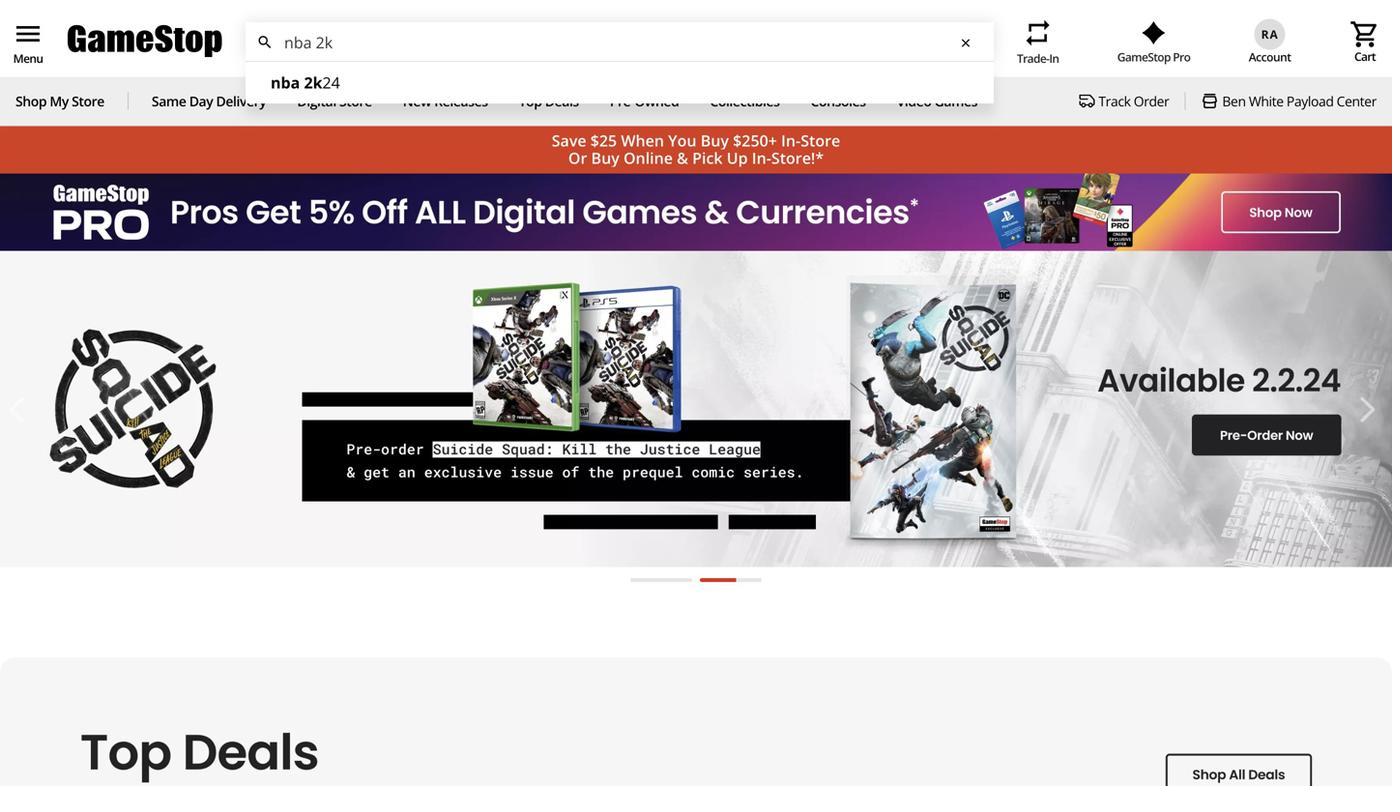 Task type: locate. For each thing, give the bounding box(es) containing it.
24
[[323, 72, 340, 93]]

suicide squad image
[[0, 251, 1393, 567]]

in- right $250+
[[782, 130, 801, 151]]

buy right the you
[[701, 130, 729, 151]]

in- right 'up'
[[752, 148, 772, 169]]

pro 5% digital image
[[0, 174, 1393, 251]]

account
[[1250, 49, 1292, 65]]

games
[[935, 92, 978, 110]]

$250+
[[733, 130, 778, 151]]

when
[[621, 130, 665, 151]]

online
[[624, 148, 673, 169]]

or
[[569, 148, 588, 169]]

track order
[[1099, 92, 1170, 110]]

buy
[[701, 130, 729, 151], [592, 148, 620, 169]]

0 horizontal spatial buy
[[592, 148, 620, 169]]

new releases
[[403, 92, 488, 110]]

shopping_cart cart
[[1350, 19, 1381, 64]]

gamestop
[[1118, 49, 1171, 65]]

consoles
[[811, 92, 866, 110]]

store right digital
[[340, 92, 372, 110]]

2k
[[304, 72, 323, 93]]

in-
[[782, 130, 801, 151], [752, 148, 772, 169]]

menu menu
[[13, 18, 44, 66]]

digital store
[[297, 92, 372, 110]]

video games link
[[897, 92, 978, 110]]

ben
[[1223, 92, 1247, 110]]

None search field
[[246, 22, 994, 104]]

0 horizontal spatial store
[[72, 92, 104, 110]]

order
[[1134, 92, 1170, 110]]

track order link
[[1080, 92, 1170, 110]]

shopping_cart
[[1350, 19, 1381, 50]]

Search games, consoles & more search field
[[284, 23, 959, 62]]

collectibles
[[710, 92, 780, 110]]

ben white payload center
[[1223, 92, 1378, 110]]

gamestop pro icon image
[[1142, 21, 1167, 44]]

delivery
[[216, 92, 266, 110]]

search
[[257, 34, 274, 51]]

consoles link
[[811, 92, 866, 110]]

gamestop image
[[68, 23, 222, 60]]

0 horizontal spatial in-
[[752, 148, 772, 169]]

new releases link
[[403, 92, 488, 110]]

store
[[72, 92, 104, 110], [340, 92, 372, 110], [801, 130, 841, 151]]

store right my
[[72, 92, 104, 110]]

2 horizontal spatial store
[[801, 130, 841, 151]]

top deals
[[519, 92, 579, 110]]

pre-
[[610, 92, 635, 110]]

pick
[[693, 148, 723, 169]]

video games
[[897, 92, 978, 110]]

store down consoles link
[[801, 130, 841, 151]]

digital store link
[[297, 92, 372, 110]]

buy right or
[[592, 148, 620, 169]]

tab list
[[621, 571, 772, 598]]



Task type: describe. For each thing, give the bounding box(es) containing it.
collectibles link
[[710, 92, 780, 110]]

top
[[519, 92, 542, 110]]

store inside 'save $25 when you buy $250+ in-store or buy online & pick up in-store!*'
[[801, 130, 841, 151]]

save $25 when you buy $250+ in-store or buy online & pick up in-store!*
[[552, 130, 841, 169]]

shop
[[15, 92, 47, 110]]

you
[[669, 130, 697, 151]]

save
[[552, 130, 587, 151]]

white
[[1250, 92, 1284, 110]]

search button
[[246, 23, 284, 62]]

same day delivery
[[152, 92, 266, 110]]

owned
[[635, 92, 679, 110]]

pre-owned link
[[610, 92, 679, 110]]

nba
[[271, 72, 300, 93]]

$25
[[591, 130, 617, 151]]

1 horizontal spatial buy
[[701, 130, 729, 151]]

ra
[[1262, 26, 1280, 42]]

cart
[[1355, 48, 1376, 64]]

video
[[897, 92, 932, 110]]

in
[[1050, 50, 1060, 66]]

pro
[[1174, 49, 1191, 65]]

repeat trade-in
[[1018, 17, 1060, 66]]

trade-
[[1018, 50, 1050, 66]]

gamestop pro link
[[1118, 21, 1191, 65]]

store!*
[[772, 148, 824, 169]]

&
[[677, 148, 689, 169]]

menu
[[13, 18, 44, 49]]

releases
[[435, 92, 488, 110]]

top deals link
[[519, 92, 579, 110]]

digital
[[297, 92, 336, 110]]

new
[[403, 92, 431, 110]]

repeat
[[1023, 17, 1054, 48]]

same day delivery link
[[152, 92, 266, 110]]

1 horizontal spatial store
[[340, 92, 372, 110]]

track
[[1099, 92, 1131, 110]]

none search field containing nba 2k
[[246, 22, 994, 104]]

shop my store
[[15, 92, 104, 110]]

same
[[152, 92, 186, 110]]

ra account
[[1250, 26, 1292, 65]]

day
[[189, 92, 213, 110]]

pre-owned
[[610, 92, 679, 110]]

deals
[[545, 92, 579, 110]]

1 horizontal spatial in-
[[782, 130, 801, 151]]

up
[[727, 148, 748, 169]]

center
[[1338, 92, 1378, 110]]

payload
[[1287, 92, 1334, 110]]

shop my store link
[[15, 92, 104, 110]]

gamestop pro
[[1118, 49, 1191, 65]]

menu
[[13, 50, 43, 66]]

ben white payload center link
[[1202, 92, 1378, 110]]

my
[[50, 92, 69, 110]]

nba 2k 24
[[271, 72, 340, 93]]



Task type: vqa. For each thing, say whether or not it's contained in the screenshot.
PROFILE image
no



